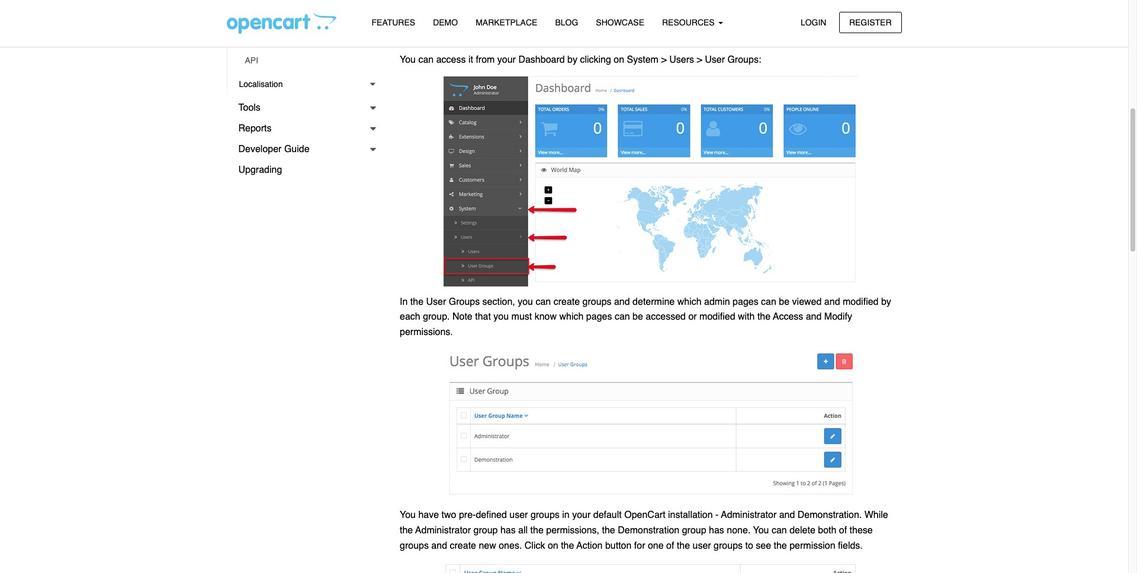 Task type: describe. For each thing, give the bounding box(es) containing it.
in the user groups section, you can create groups and determine which admin pages can be viewed and modified by each group. note that you must know which pages can be accessed or modified with the access and modify permissions.
[[400, 297, 892, 338]]

and left determine
[[615, 297, 630, 307]]

group
[[266, 35, 291, 44]]

and up modify
[[825, 297, 841, 307]]

1 > from the left
[[662, 55, 667, 65]]

modify
[[825, 312, 853, 323]]

access
[[437, 55, 466, 65]]

accessed
[[646, 312, 686, 323]]

resources link
[[654, 12, 732, 33]]

localisation
[[239, 79, 283, 89]]

1 horizontal spatial modified
[[843, 297, 879, 307]]

user groups image
[[443, 348, 859, 501]]

can left access
[[419, 55, 434, 65]]

none.
[[727, 526, 751, 536]]

can inside you have two pre-defined user groups in your default opencart installation - administrator and demonstration. while the administrator group has all the permissions, the demonstration group has none. you can delete both of these groups and create new ones. click on the action button for one of the user groups to see the permission fields.
[[772, 526, 788, 536]]

you for you have two pre-defined user groups in your default opencart installation - administrator and demonstration. while the administrator group has all the permissions, the demonstration group has none. you can delete both of these groups and create new ones. click on the action button for one of the user groups to see the permission fields.
[[400, 511, 416, 521]]

permission
[[790, 541, 836, 552]]

on inside you have two pre-defined user groups in your default opencart installation - administrator and demonstration. while the administrator group has all the permissions, the demonstration group has none. you can delete both of these groups and create new ones. click on the action button for one of the user groups to see the permission fields.
[[548, 541, 559, 552]]

groups
[[449, 297, 480, 307]]

0 vertical spatial administrator
[[722, 511, 777, 521]]

both
[[819, 526, 837, 536]]

2 group from the left
[[683, 526, 707, 536]]

create inside you have two pre-defined user groups in your default opencart installation - administrator and demonstration. while the administrator group has all the permissions, the demonstration group has none. you can delete both of these groups and create new ones. click on the action button for one of the user groups to see the permission fields.
[[450, 541, 477, 552]]

opencart dashboard image
[[443, 75, 859, 287]]

groups left in
[[531, 511, 560, 521]]

button
[[606, 541, 632, 552]]

0 vertical spatial on
[[614, 55, 625, 65]]

or
[[689, 312, 697, 323]]

section,
[[483, 297, 516, 307]]

ones.
[[499, 541, 522, 552]]

to
[[746, 541, 754, 552]]

can up know
[[536, 297, 551, 307]]

and down viewed
[[806, 312, 822, 323]]

2 vertical spatial you
[[754, 526, 770, 536]]

showcase
[[596, 18, 645, 27]]

demonstration
[[618, 526, 680, 536]]

have
[[419, 511, 439, 521]]

permissions.
[[400, 327, 453, 338]]

localisation link
[[227, 74, 382, 95]]

0 vertical spatial be
[[780, 297, 790, 307]]

marketplace link
[[467, 12, 547, 33]]

create inside in the user groups section, you can create groups and determine which admin pages can be viewed and modified by each group. note that you must know which pages can be accessed or modified with the access and modify permissions.
[[554, 297, 580, 307]]

two
[[442, 511, 457, 521]]

while
[[865, 511, 889, 521]]

user group link
[[233, 30, 382, 50]]

1 vertical spatial of
[[667, 541, 675, 552]]

0 vertical spatial by
[[568, 55, 578, 65]]

all
[[519, 526, 528, 536]]

2 has from the left
[[709, 526, 725, 536]]

opencart
[[625, 511, 666, 521]]

demo
[[433, 18, 458, 27]]

tools
[[239, 103, 261, 113]]

these
[[850, 526, 873, 536]]

login link
[[791, 12, 837, 33]]

opencart - open source shopping cart solution image
[[227, 12, 336, 34]]

reports
[[239, 123, 272, 134]]

login
[[801, 17, 827, 27]]

defined
[[476, 511, 507, 521]]

api link
[[233, 50, 382, 71]]

action
[[577, 541, 603, 552]]

see
[[756, 541, 772, 552]]

can left 'accessed'
[[615, 312, 630, 323]]

guide
[[284, 144, 310, 155]]

default
[[594, 511, 622, 521]]

0 horizontal spatial your
[[498, 55, 516, 65]]

0 vertical spatial you
[[518, 297, 533, 307]]

developer guide
[[239, 144, 310, 155]]

system
[[627, 55, 659, 65]]

know
[[535, 312, 557, 323]]

you have two pre-defined user groups in your default opencart installation - administrator and demonstration. while the administrator group has all the permissions, the demonstration group has none. you can delete both of these groups and create new ones. click on the action button for one of the user groups to see the permission fields.
[[400, 511, 889, 552]]

viewed
[[793, 297, 822, 307]]

edit administrator image
[[443, 562, 859, 574]]

you can access it from your dashboard by clicking on system > users > user groups:
[[400, 55, 762, 65]]

in
[[400, 297, 408, 307]]

you for you can access it from your dashboard by clicking on system > users > user groups:
[[400, 55, 416, 65]]

user group
[[245, 35, 291, 44]]

permissions,
[[547, 526, 600, 536]]

showcase link
[[588, 12, 654, 33]]

it
[[469, 55, 474, 65]]

user inside in the user groups section, you can create groups and determine which admin pages can be viewed and modified by each group. note that you must know which pages can be accessed or modified with the access and modify permissions.
[[426, 297, 446, 307]]

fields.
[[839, 541, 863, 552]]

0 vertical spatial user
[[245, 35, 264, 44]]

users inside users link
[[245, 14, 267, 24]]

tools link
[[227, 98, 382, 119]]

1 vertical spatial pages
[[587, 312, 613, 323]]

and up "delete"
[[780, 511, 796, 521]]

0 vertical spatial user
[[510, 511, 528, 521]]

that
[[475, 312, 491, 323]]

features link
[[363, 12, 424, 33]]



Task type: locate. For each thing, give the bounding box(es) containing it.
demo link
[[424, 12, 467, 33]]

groups left determine
[[583, 297, 612, 307]]

click
[[525, 541, 546, 552]]

users link
[[233, 9, 382, 30]]

can left "delete"
[[772, 526, 788, 536]]

0 vertical spatial you
[[400, 55, 416, 65]]

clicking
[[581, 55, 612, 65]]

dashboard
[[519, 55, 565, 65]]

admin
[[705, 297, 731, 307]]

delete
[[790, 526, 816, 536]]

0 horizontal spatial user
[[245, 35, 264, 44]]

by inside in the user groups section, you can create groups and determine which admin pages can be viewed and modified by each group. note that you must know which pages can be accessed or modified with the access and modify permissions.
[[882, 297, 892, 307]]

user up "all"
[[510, 511, 528, 521]]

must
[[512, 312, 532, 323]]

you up must
[[518, 297, 533, 307]]

1 horizontal spatial on
[[614, 55, 625, 65]]

1 horizontal spatial your
[[573, 511, 591, 521]]

user up 'group.'
[[426, 297, 446, 307]]

0 horizontal spatial has
[[501, 526, 516, 536]]

-
[[716, 511, 719, 521]]

0 horizontal spatial create
[[450, 541, 477, 552]]

pre-
[[459, 511, 476, 521]]

users down resources
[[670, 55, 695, 65]]

upgrading link
[[227, 160, 382, 181]]

you down section,
[[494, 312, 509, 323]]

1 vertical spatial users
[[670, 55, 695, 65]]

note
[[453, 312, 473, 323]]

and
[[615, 297, 630, 307], [825, 297, 841, 307], [806, 312, 822, 323], [780, 511, 796, 521], [432, 541, 448, 552]]

and down two
[[432, 541, 448, 552]]

demonstration.
[[798, 511, 863, 521]]

0 horizontal spatial pages
[[587, 312, 613, 323]]

by
[[568, 55, 578, 65], [882, 297, 892, 307]]

2 horizontal spatial user
[[705, 55, 725, 65]]

be down determine
[[633, 312, 644, 323]]

on right 'clicking'
[[614, 55, 625, 65]]

0 horizontal spatial by
[[568, 55, 578, 65]]

blog link
[[547, 12, 588, 33]]

group.
[[423, 312, 450, 323]]

groups:
[[728, 55, 762, 65]]

0 horizontal spatial of
[[667, 541, 675, 552]]

user
[[510, 511, 528, 521], [693, 541, 712, 552]]

> right system
[[662, 55, 667, 65]]

you left have
[[400, 511, 416, 521]]

1 horizontal spatial create
[[554, 297, 580, 307]]

groups down none.
[[714, 541, 743, 552]]

0 horizontal spatial you
[[494, 312, 509, 323]]

in
[[563, 511, 570, 521]]

groups
[[583, 297, 612, 307], [531, 511, 560, 521], [400, 541, 429, 552], [714, 541, 743, 552]]

determine
[[633, 297, 675, 307]]

developer guide link
[[227, 139, 382, 160]]

which up or
[[678, 297, 702, 307]]

of right both
[[840, 526, 848, 536]]

1 horizontal spatial pages
[[733, 297, 759, 307]]

1 vertical spatial by
[[882, 297, 892, 307]]

modified up modify
[[843, 297, 879, 307]]

1 vertical spatial which
[[560, 312, 584, 323]]

installation
[[669, 511, 713, 521]]

1 vertical spatial on
[[548, 541, 559, 552]]

groups down have
[[400, 541, 429, 552]]

you
[[400, 55, 416, 65], [400, 511, 416, 521], [754, 526, 770, 536]]

0 vertical spatial modified
[[843, 297, 879, 307]]

can up access
[[762, 297, 777, 307]]

1 horizontal spatial of
[[840, 526, 848, 536]]

create left new
[[450, 541, 477, 552]]

which right know
[[560, 312, 584, 323]]

1 vertical spatial administrator
[[416, 526, 471, 536]]

0 horizontal spatial user
[[510, 511, 528, 521]]

1 vertical spatial you
[[494, 312, 509, 323]]

users up user group
[[245, 14, 267, 24]]

0 horizontal spatial be
[[633, 312, 644, 323]]

1 horizontal spatial group
[[683, 526, 707, 536]]

from
[[476, 55, 495, 65]]

with
[[738, 312, 755, 323]]

group
[[474, 526, 498, 536], [683, 526, 707, 536]]

1 horizontal spatial user
[[426, 297, 446, 307]]

you
[[518, 297, 533, 307], [494, 312, 509, 323]]

2 vertical spatial user
[[426, 297, 446, 307]]

groups inside in the user groups section, you can create groups and determine which admin pages can be viewed and modified by each group. note that you must know which pages can be accessed or modified with the access and modify permissions.
[[583, 297, 612, 307]]

your right from
[[498, 55, 516, 65]]

has
[[501, 526, 516, 536], [709, 526, 725, 536]]

1 horizontal spatial has
[[709, 526, 725, 536]]

1 horizontal spatial user
[[693, 541, 712, 552]]

developer
[[239, 144, 282, 155]]

register
[[850, 17, 892, 27]]

create
[[554, 297, 580, 307], [450, 541, 477, 552]]

1 horizontal spatial >
[[697, 55, 703, 65]]

1 vertical spatial create
[[450, 541, 477, 552]]

1 vertical spatial your
[[573, 511, 591, 521]]

1 horizontal spatial which
[[678, 297, 702, 307]]

0 horizontal spatial administrator
[[416, 526, 471, 536]]

user left the groups:
[[705, 55, 725, 65]]

reports link
[[227, 119, 382, 139]]

each
[[400, 312, 421, 323]]

administrator up none.
[[722, 511, 777, 521]]

modified
[[843, 297, 879, 307], [700, 312, 736, 323]]

your
[[498, 55, 516, 65], [573, 511, 591, 521]]

resources
[[663, 18, 718, 27]]

has down - on the bottom right of the page
[[709, 526, 725, 536]]

0 horizontal spatial on
[[548, 541, 559, 552]]

1 vertical spatial modified
[[700, 312, 736, 323]]

0 vertical spatial your
[[498, 55, 516, 65]]

0 horizontal spatial modified
[[700, 312, 736, 323]]

be
[[780, 297, 790, 307], [633, 312, 644, 323]]

user down 'installation'
[[693, 541, 712, 552]]

of
[[840, 526, 848, 536], [667, 541, 675, 552]]

1 has from the left
[[501, 526, 516, 536]]

1 vertical spatial user
[[705, 55, 725, 65]]

0 vertical spatial which
[[678, 297, 702, 307]]

you down features link
[[400, 55, 416, 65]]

0 horizontal spatial >
[[662, 55, 667, 65]]

0 horizontal spatial users
[[245, 14, 267, 24]]

marketplace
[[476, 18, 538, 27]]

0 horizontal spatial group
[[474, 526, 498, 536]]

0 vertical spatial users
[[245, 14, 267, 24]]

upgrading
[[239, 165, 282, 175]]

has left "all"
[[501, 526, 516, 536]]

one
[[648, 541, 664, 552]]

administrator down two
[[416, 526, 471, 536]]

1 vertical spatial be
[[633, 312, 644, 323]]

on right "click"
[[548, 541, 559, 552]]

pages up with
[[733, 297, 759, 307]]

> down resources link
[[697, 55, 703, 65]]

1 horizontal spatial by
[[882, 297, 892, 307]]

1 horizontal spatial administrator
[[722, 511, 777, 521]]

1 group from the left
[[474, 526, 498, 536]]

your right in
[[573, 511, 591, 521]]

1 horizontal spatial be
[[780, 297, 790, 307]]

1 horizontal spatial users
[[670, 55, 695, 65]]

0 horizontal spatial which
[[560, 312, 584, 323]]

create up know
[[554, 297, 580, 307]]

users
[[245, 14, 267, 24], [670, 55, 695, 65]]

pages right know
[[587, 312, 613, 323]]

the
[[411, 297, 424, 307], [758, 312, 771, 323], [400, 526, 413, 536], [531, 526, 544, 536], [602, 526, 616, 536], [561, 541, 575, 552], [677, 541, 691, 552], [774, 541, 788, 552]]

your inside you have two pre-defined user groups in your default opencart installation - administrator and demonstration. while the administrator group has all the permissions, the demonstration group has none. you can delete both of these groups and create new ones. click on the action button for one of the user groups to see the permission fields.
[[573, 511, 591, 521]]

be up access
[[780, 297, 790, 307]]

which
[[678, 297, 702, 307], [560, 312, 584, 323]]

0 vertical spatial create
[[554, 297, 580, 307]]

features
[[372, 18, 416, 27]]

on
[[614, 55, 625, 65], [548, 541, 559, 552]]

you up "see"
[[754, 526, 770, 536]]

api
[[245, 56, 258, 65]]

blog
[[556, 18, 579, 27]]

modified down admin
[[700, 312, 736, 323]]

1 vertical spatial you
[[400, 511, 416, 521]]

2 > from the left
[[697, 55, 703, 65]]

group up new
[[474, 526, 498, 536]]

administrator
[[722, 511, 777, 521], [416, 526, 471, 536]]

access
[[774, 312, 804, 323]]

new
[[479, 541, 497, 552]]

of right one at the bottom of the page
[[667, 541, 675, 552]]

group down 'installation'
[[683, 526, 707, 536]]

>
[[662, 55, 667, 65], [697, 55, 703, 65]]

0 vertical spatial pages
[[733, 297, 759, 307]]

1 vertical spatial user
[[693, 541, 712, 552]]

register link
[[840, 12, 902, 33]]

user up api
[[245, 35, 264, 44]]

for
[[635, 541, 646, 552]]

0 vertical spatial of
[[840, 526, 848, 536]]

1 horizontal spatial you
[[518, 297, 533, 307]]



Task type: vqa. For each thing, say whether or not it's contained in the screenshot.
User in 'in the user groups section, you can create groups and determine which admin pages can be viewed and modified by each group. note that you must know which pages can be accessed or modified with the access and modify permissions.'
yes



